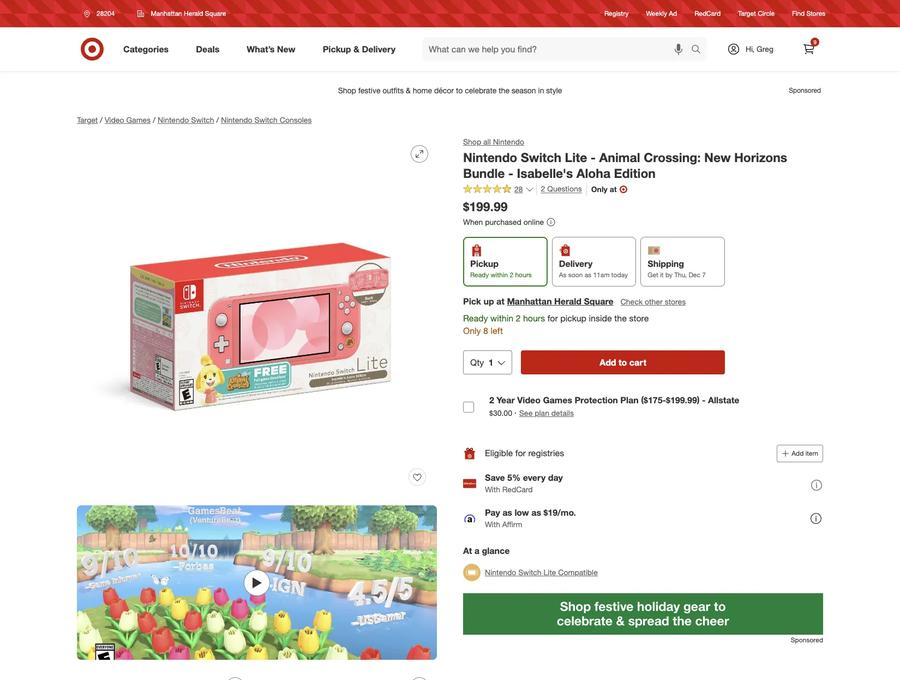 Task type: locate. For each thing, give the bounding box(es) containing it.
within inside pickup ready within 2 hours
[[491, 271, 508, 279]]

new
[[277, 43, 296, 54], [705, 150, 731, 165]]

lite up aloha
[[565, 150, 588, 165]]

0 horizontal spatial /
[[100, 115, 103, 124]]

0 vertical spatial games
[[126, 115, 151, 124]]

1 horizontal spatial pickup
[[471, 258, 499, 269]]

redcard down 5%
[[503, 485, 533, 494]]

add for add to cart
[[600, 357, 617, 368]]

for right eligible
[[516, 448, 526, 459]]

manhattan up ready within 2 hours for pickup inside the store only 8 left
[[507, 296, 552, 307]]

2 horizontal spatial /
[[217, 115, 219, 124]]

left
[[491, 325, 503, 336]]

pick up at manhattan herald square
[[464, 296, 614, 307]]

target left video games link
[[77, 115, 98, 124]]

2 down pick up at manhattan herald square
[[516, 313, 521, 324]]

at a glance
[[464, 545, 510, 556]]

2 inside pickup ready within 2 hours
[[510, 271, 514, 279]]

1 vertical spatial hours
[[524, 313, 546, 324]]

target / video games / nintendo switch / nintendo switch consoles
[[77, 115, 312, 124]]

every
[[524, 472, 546, 483]]

new left horizons at the right of page
[[705, 150, 731, 165]]

0 horizontal spatial square
[[205, 9, 226, 17]]

manhattan inside dropdown button
[[151, 9, 182, 17]]

as right low
[[532, 507, 542, 518]]

0 vertical spatial target
[[739, 10, 757, 18]]

other
[[645, 297, 663, 306]]

games
[[126, 115, 151, 124], [543, 395, 573, 406]]

pickup for ready
[[471, 258, 499, 269]]

0 vertical spatial advertisement region
[[68, 78, 833, 104]]

switch
[[191, 115, 214, 124], [255, 115, 278, 124], [521, 150, 562, 165], [519, 568, 542, 577]]

get
[[648, 271, 659, 279]]

delivery right &
[[362, 43, 396, 54]]

pickup left &
[[323, 43, 351, 54]]

crossing:
[[644, 150, 701, 165]]

/
[[100, 115, 103, 124], [153, 115, 156, 124], [217, 115, 219, 124]]

at down aloha
[[610, 184, 617, 194]]

within up up
[[491, 271, 508, 279]]

0 horizontal spatial herald
[[184, 9, 203, 17]]

3 / from the left
[[217, 115, 219, 124]]

for down manhattan herald square button at the top right of page
[[548, 313, 558, 324]]

nintendo down glance
[[485, 568, 517, 577]]

with inside pay as low as $19/mo. with affirm
[[485, 520, 501, 529]]

manhattan herald square button
[[507, 295, 614, 308]]

edition
[[615, 165, 656, 181]]

0 vertical spatial hours
[[516, 271, 532, 279]]

1 horizontal spatial only
[[592, 184, 608, 194]]

2 year video games protection plan ($175-$199.99) - allstate $30.00 · see plan details
[[490, 395, 740, 418]]

0 vertical spatial lite
[[565, 150, 588, 165]]

1 horizontal spatial square
[[584, 296, 614, 307]]

add left item
[[792, 449, 804, 457]]

0 horizontal spatial only
[[464, 325, 481, 336]]

0 vertical spatial square
[[205, 9, 226, 17]]

1 vertical spatial for
[[516, 448, 526, 459]]

delivery up the soon
[[559, 258, 593, 269]]

manhattan herald square
[[151, 9, 226, 17]]

see
[[520, 408, 533, 418]]

1 horizontal spatial new
[[705, 150, 731, 165]]

redcard link
[[695, 9, 721, 18]]

2 vertical spatial -
[[703, 395, 706, 406]]

ready up 8
[[464, 313, 488, 324]]

1 vertical spatial target
[[77, 115, 98, 124]]

9
[[814, 39, 817, 45]]

new right what's
[[277, 43, 296, 54]]

2 left year
[[490, 395, 495, 406]]

redcard right ad
[[695, 10, 721, 18]]

2 horizontal spatial -
[[703, 395, 706, 406]]

nintendo switch lite - animal crossing: new horizons bundle - isabelle&#39;s aloha edition, 3 of 12 image
[[77, 669, 253, 680]]

add left to
[[600, 357, 617, 368]]

add to cart
[[600, 357, 647, 368]]

stores
[[665, 297, 686, 306]]

1 vertical spatial games
[[543, 395, 573, 406]]

0 vertical spatial manhattan
[[151, 9, 182, 17]]

video inside 2 year video games protection plan ($175-$199.99) - allstate $30.00 · see plan details
[[518, 395, 541, 406]]

target link
[[77, 115, 98, 124]]

1 horizontal spatial herald
[[555, 296, 582, 307]]

within inside ready within 2 hours for pickup inside the store only 8 left
[[491, 313, 514, 324]]

games left nintendo switch link
[[126, 115, 151, 124]]

0 vertical spatial with
[[485, 485, 501, 494]]

sponsored
[[792, 636, 824, 644]]

ready up pick
[[471, 271, 489, 279]]

registry
[[605, 10, 629, 18]]

search
[[687, 45, 713, 55]]

questions
[[548, 184, 582, 194]]

hours down pick up at manhattan herald square
[[524, 313, 546, 324]]

0 vertical spatial new
[[277, 43, 296, 54]]

up
[[484, 296, 495, 307]]

0 vertical spatial ready
[[471, 271, 489, 279]]

1 vertical spatial within
[[491, 313, 514, 324]]

herald up the deals on the left of the page
[[184, 9, 203, 17]]

2 within from the top
[[491, 313, 514, 324]]

nintendo inside button
[[485, 568, 517, 577]]

0 horizontal spatial video
[[105, 115, 124, 124]]

only left 8
[[464, 325, 481, 336]]

protection
[[575, 395, 619, 406]]

as right the soon
[[585, 271, 592, 279]]

details
[[552, 408, 574, 418]]

1 vertical spatial video
[[518, 395, 541, 406]]

it
[[661, 271, 664, 279]]

online
[[524, 217, 544, 227]]

video for year
[[518, 395, 541, 406]]

weekly ad
[[647, 10, 678, 18]]

square up deals "link"
[[205, 9, 226, 17]]

nintendo right nintendo switch link
[[221, 115, 253, 124]]

herald up pickup
[[555, 296, 582, 307]]

2 up pick up at manhattan herald square
[[510, 271, 514, 279]]

1 horizontal spatial games
[[543, 395, 573, 406]]

with down save
[[485, 485, 501, 494]]

as for soon
[[585, 271, 592, 279]]

within up left
[[491, 313, 514, 324]]

what's new
[[247, 43, 296, 54]]

herald
[[184, 9, 203, 17], [555, 296, 582, 307]]

1 horizontal spatial as
[[532, 507, 542, 518]]

games up details
[[543, 395, 573, 406]]

as up affirm
[[503, 507, 513, 518]]

0 horizontal spatial at
[[497, 296, 505, 307]]

1 horizontal spatial video
[[518, 395, 541, 406]]

0 horizontal spatial add
[[600, 357, 617, 368]]

0 horizontal spatial manhattan
[[151, 9, 182, 17]]

1 vertical spatial pickup
[[471, 258, 499, 269]]

1 vertical spatial lite
[[544, 568, 557, 577]]

0 horizontal spatial -
[[509, 165, 514, 181]]

- left the allstate at the bottom right of page
[[703, 395, 706, 406]]

1 vertical spatial only
[[464, 325, 481, 336]]

1 vertical spatial manhattan
[[507, 296, 552, 307]]

0 vertical spatial for
[[548, 313, 558, 324]]

ready
[[471, 271, 489, 279], [464, 313, 488, 324]]

0 vertical spatial video
[[105, 115, 124, 124]]

1 horizontal spatial add
[[792, 449, 804, 457]]

28 link
[[464, 183, 534, 197]]

pickup up up
[[471, 258, 499, 269]]

registries
[[529, 448, 565, 459]]

None checkbox
[[464, 402, 474, 413]]

0 vertical spatial within
[[491, 271, 508, 279]]

0 horizontal spatial target
[[77, 115, 98, 124]]

pickup
[[323, 43, 351, 54], [471, 258, 499, 269]]

target left circle
[[739, 10, 757, 18]]

1 horizontal spatial target
[[739, 10, 757, 18]]

/ right target link
[[100, 115, 103, 124]]

0 horizontal spatial pickup
[[323, 43, 351, 54]]

games inside 2 year video games protection plan ($175-$199.99) - allstate $30.00 · see plan details
[[543, 395, 573, 406]]

0 vertical spatial at
[[610, 184, 617, 194]]

what's new link
[[238, 37, 309, 61]]

to
[[619, 357, 628, 368]]

0 horizontal spatial lite
[[544, 568, 557, 577]]

- up aloha
[[591, 150, 596, 165]]

1 horizontal spatial /
[[153, 115, 156, 124]]

nintendo
[[158, 115, 189, 124], [221, 115, 253, 124], [493, 137, 525, 146], [464, 150, 518, 165], [485, 568, 517, 577]]

0 vertical spatial pickup
[[323, 43, 351, 54]]

plan
[[621, 395, 639, 406]]

ready within 2 hours for pickup inside the store only 8 left
[[464, 313, 650, 336]]

hours up pick up at manhattan herald square
[[516, 271, 532, 279]]

1 vertical spatial new
[[705, 150, 731, 165]]

ready inside pickup ready within 2 hours
[[471, 271, 489, 279]]

qty
[[471, 357, 485, 368]]

11am
[[594, 271, 610, 279]]

at right up
[[497, 296, 505, 307]]

0 vertical spatial redcard
[[695, 10, 721, 18]]

- up 28 link
[[509, 165, 514, 181]]

0 horizontal spatial games
[[126, 115, 151, 124]]

aloha
[[577, 165, 611, 181]]

advertisement region
[[68, 78, 833, 104], [464, 593, 824, 635]]

0 vertical spatial -
[[591, 150, 596, 165]]

hi, greg
[[746, 44, 774, 54]]

video right target link
[[105, 115, 124, 124]]

hours inside ready within 2 hours for pickup inside the store only 8 left
[[524, 313, 546, 324]]

$199.99)
[[667, 395, 700, 406]]

nintendo right video games link
[[158, 115, 189, 124]]

video up see
[[518, 395, 541, 406]]

video games link
[[105, 115, 151, 124]]

1 horizontal spatial lite
[[565, 150, 588, 165]]

pickup inside 'link'
[[323, 43, 351, 54]]

pickup ready within 2 hours
[[471, 258, 532, 279]]

nintendo switch link
[[158, 115, 214, 124]]

low
[[515, 507, 530, 518]]

0 vertical spatial add
[[600, 357, 617, 368]]

as
[[585, 271, 592, 279], [503, 507, 513, 518], [532, 507, 542, 518]]

1 vertical spatial delivery
[[559, 258, 593, 269]]

/ right nintendo switch link
[[217, 115, 219, 124]]

2 inside ready within 2 hours for pickup inside the store only 8 left
[[516, 313, 521, 324]]

1 vertical spatial advertisement region
[[464, 593, 824, 635]]

1 horizontal spatial delivery
[[559, 258, 593, 269]]

today
[[612, 271, 628, 279]]

1 horizontal spatial manhattan
[[507, 296, 552, 307]]

lite left the compatible
[[544, 568, 557, 577]]

/ right video games link
[[153, 115, 156, 124]]

1 vertical spatial redcard
[[503, 485, 533, 494]]

0 horizontal spatial delivery
[[362, 43, 396, 54]]

as inside delivery as soon as 11am today
[[585, 271, 592, 279]]

2 with from the top
[[485, 520, 501, 529]]

as for low
[[532, 507, 542, 518]]

purchased
[[486, 217, 522, 227]]

1 within from the top
[[491, 271, 508, 279]]

weekly
[[647, 10, 668, 18]]

only down aloha
[[592, 184, 608, 194]]

7
[[703, 271, 707, 279]]

0 horizontal spatial new
[[277, 43, 296, 54]]

nintendo switch lite compatible
[[485, 568, 598, 577]]

1 vertical spatial ready
[[464, 313, 488, 324]]

image gallery element
[[77, 136, 437, 680]]

inside
[[589, 313, 613, 324]]

2 down 'isabelle's'
[[541, 184, 546, 194]]

pay as low as $19/mo. with affirm
[[485, 507, 577, 529]]

pickup inside pickup ready within 2 hours
[[471, 258, 499, 269]]

0 vertical spatial only
[[592, 184, 608, 194]]

manhattan up categories link
[[151, 9, 182, 17]]

glance
[[482, 545, 510, 556]]

1 horizontal spatial redcard
[[695, 10, 721, 18]]

redcard inside save 5% every day with redcard
[[503, 485, 533, 494]]

save 5% every day with redcard
[[485, 472, 563, 494]]

nintendo switch consoles link
[[221, 115, 312, 124]]

square up inside
[[584, 296, 614, 307]]

bundle
[[464, 165, 505, 181]]

1 horizontal spatial at
[[610, 184, 617, 194]]

1 with from the top
[[485, 485, 501, 494]]

0 horizontal spatial as
[[503, 507, 513, 518]]

0 horizontal spatial redcard
[[503, 485, 533, 494]]

0 vertical spatial herald
[[184, 9, 203, 17]]

1 vertical spatial add
[[792, 449, 804, 457]]

1 horizontal spatial for
[[548, 313, 558, 324]]

nintendo down all
[[464, 150, 518, 165]]

check
[[621, 297, 643, 306]]

1 vertical spatial with
[[485, 520, 501, 529]]

ready inside ready within 2 hours for pickup inside the store only 8 left
[[464, 313, 488, 324]]

search button
[[687, 37, 713, 63]]

circle
[[759, 10, 775, 18]]

1 vertical spatial -
[[509, 165, 514, 181]]

with down pay
[[485, 520, 501, 529]]

isabelle's
[[517, 165, 574, 181]]

2 horizontal spatial as
[[585, 271, 592, 279]]

0 vertical spatial delivery
[[362, 43, 396, 54]]



Task type: describe. For each thing, give the bounding box(es) containing it.
check other stores button
[[621, 296, 687, 308]]

&
[[354, 43, 360, 54]]

8
[[484, 325, 489, 336]]

add for add item
[[792, 449, 804, 457]]

target circle
[[739, 10, 775, 18]]

pickup
[[561, 313, 587, 324]]

1
[[489, 357, 494, 368]]

categories
[[123, 43, 169, 54]]

2 inside 2 questions link
[[541, 184, 546, 194]]

add item button
[[778, 445, 824, 462]]

the
[[615, 313, 627, 324]]

28204 button
[[77, 4, 126, 23]]

only inside ready within 2 hours for pickup inside the store only 8 left
[[464, 325, 481, 336]]

eligible
[[485, 448, 513, 459]]

- inside 2 year video games protection plan ($175-$199.99) - allstate $30.00 · see plan details
[[703, 395, 706, 406]]

ad
[[670, 10, 678, 18]]

find stores link
[[793, 9, 826, 18]]

qty 1
[[471, 357, 494, 368]]

consoles
[[280, 115, 312, 124]]

registry link
[[605, 9, 629, 18]]

affirm
[[503, 520, 523, 529]]

shipping
[[648, 258, 685, 269]]

nintendo switch lite - animal crossing: new horizons bundle - isabelle&#39;s aloha edition, 4 of 12 image
[[262, 669, 437, 680]]

0 horizontal spatial for
[[516, 448, 526, 459]]

store
[[630, 313, 650, 324]]

only at
[[592, 184, 617, 194]]

eligible for registries
[[485, 448, 565, 459]]

$30.00
[[490, 408, 513, 418]]

see plan details button
[[520, 408, 574, 419]]

nintendo right all
[[493, 137, 525, 146]]

hours inside pickup ready within 2 hours
[[516, 271, 532, 279]]

delivery as soon as 11am today
[[559, 258, 628, 279]]

find stores
[[793, 10, 826, 18]]

What can we help you find? suggestions appear below search field
[[423, 37, 695, 61]]

what's
[[247, 43, 275, 54]]

nintendo switch lite - animal crossing: new horizons bundle - isabelle&#39;s aloha edition, 1 of 12 image
[[77, 136, 437, 497]]

pick
[[464, 296, 482, 307]]

allstate
[[709, 395, 740, 406]]

nintendo switch lite compatible button
[[464, 561, 598, 585]]

switch inside button
[[519, 568, 542, 577]]

lite inside shop all nintendo nintendo switch lite - animal crossing: new horizons bundle - isabelle's aloha edition
[[565, 150, 588, 165]]

find
[[793, 10, 805, 18]]

delivery inside 'link'
[[362, 43, 396, 54]]

hi,
[[746, 44, 755, 54]]

categories link
[[114, 37, 182, 61]]

$19/mo.
[[544, 507, 577, 518]]

save
[[485, 472, 505, 483]]

new inside shop all nintendo nintendo switch lite - animal crossing: new horizons bundle - isabelle's aloha edition
[[705, 150, 731, 165]]

for inside ready within 2 hours for pickup inside the store only 8 left
[[548, 313, 558, 324]]

deals link
[[187, 37, 233, 61]]

at
[[464, 545, 472, 556]]

day
[[549, 472, 563, 483]]

herald inside manhattan herald square dropdown button
[[184, 9, 203, 17]]

pickup & delivery link
[[314, 37, 410, 61]]

weekly ad link
[[647, 9, 678, 18]]

1 vertical spatial at
[[497, 296, 505, 307]]

dec
[[689, 271, 701, 279]]

1 vertical spatial herald
[[555, 296, 582, 307]]

item
[[806, 449, 819, 457]]

year
[[497, 395, 515, 406]]

square inside dropdown button
[[205, 9, 226, 17]]

2 questions
[[541, 184, 582, 194]]

with inside save 5% every day with redcard
[[485, 485, 501, 494]]

a
[[475, 545, 480, 556]]

horizons
[[735, 150, 788, 165]]

1 vertical spatial square
[[584, 296, 614, 307]]

target for target circle
[[739, 10, 757, 18]]

9 link
[[798, 37, 822, 61]]

2 / from the left
[[153, 115, 156, 124]]

add to cart button
[[522, 350, 726, 374]]

cart
[[630, 357, 647, 368]]

nintendo switch lite - animal crossing: new horizons bundle - isabelle&#39;s aloha edition, 2 of 12, play video image
[[77, 506, 437, 660]]

when purchased online
[[464, 217, 544, 227]]

games for protection
[[543, 395, 573, 406]]

1 / from the left
[[100, 115, 103, 124]]

manhattan herald square button
[[131, 4, 233, 23]]

delivery inside delivery as soon as 11am today
[[559, 258, 593, 269]]

2 inside 2 year video games protection plan ($175-$199.99) - allstate $30.00 · see plan details
[[490, 395, 495, 406]]

greg
[[757, 44, 774, 54]]

as
[[559, 271, 567, 279]]

1 horizontal spatial -
[[591, 150, 596, 165]]

shipping get it by thu, dec 7
[[648, 258, 707, 279]]

2 questions link
[[537, 183, 582, 196]]

target for target / video games / nintendo switch / nintendo switch consoles
[[77, 115, 98, 124]]

thu,
[[675, 271, 687, 279]]

switch inside shop all nintendo nintendo switch lite - animal crossing: new horizons bundle - isabelle's aloha edition
[[521, 150, 562, 165]]

deals
[[196, 43, 220, 54]]

games for /
[[126, 115, 151, 124]]

pickup for &
[[323, 43, 351, 54]]

$199.99
[[464, 199, 508, 214]]

lite inside button
[[544, 568, 557, 577]]

video for /
[[105, 115, 124, 124]]

soon
[[569, 271, 583, 279]]

shop
[[464, 137, 482, 146]]

5%
[[508, 472, 521, 483]]

check other stores
[[621, 297, 686, 306]]

animal
[[600, 150, 641, 165]]

28204
[[97, 9, 115, 17]]

when
[[464, 217, 483, 227]]



Task type: vqa. For each thing, say whether or not it's contained in the screenshot.
What's New in the left top of the page
yes



